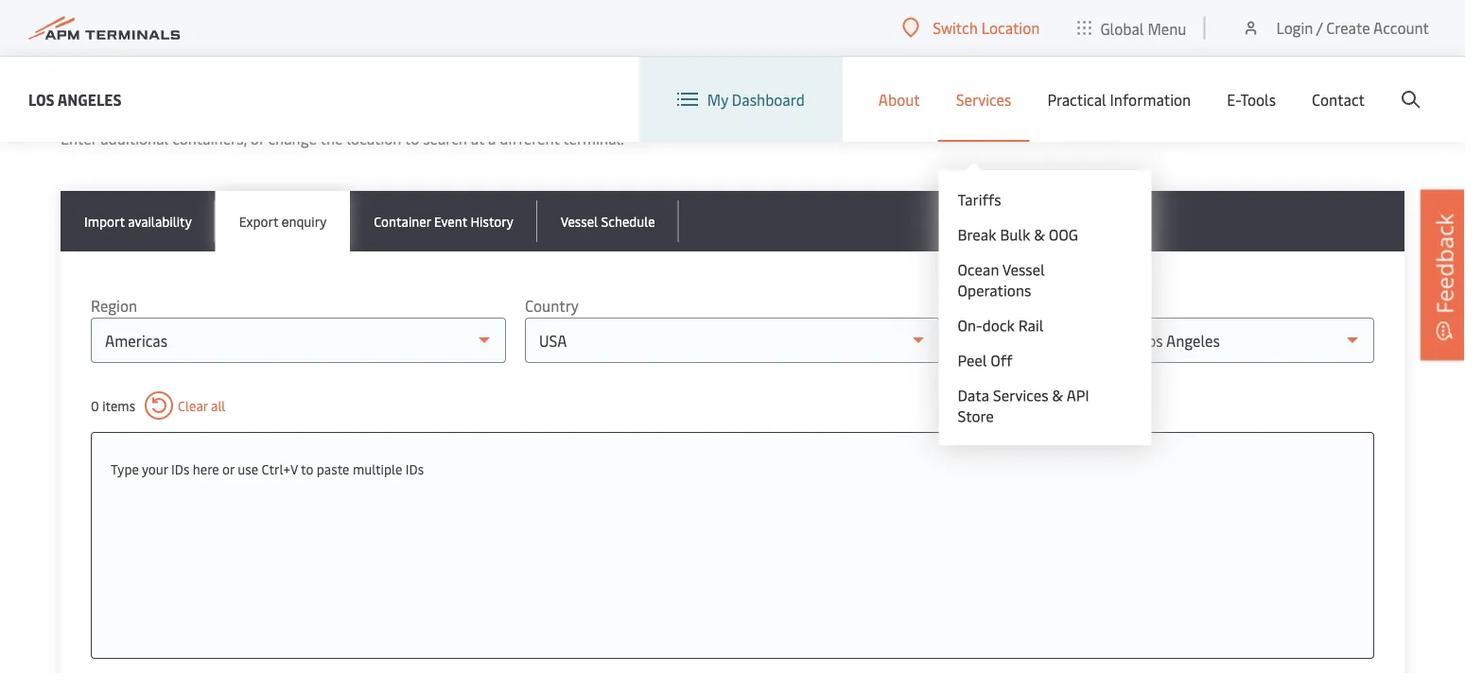 Task type: vqa. For each thing, say whether or not it's contained in the screenshot.
"Peel Off"
yes



Task type: locate. For each thing, give the bounding box(es) containing it.
store
[[958, 406, 994, 426]]

or left change
[[251, 128, 264, 149]]

the
[[320, 128, 343, 149]]

to inside "search again enter additional containers, or change the location to search at a different terminal."
[[405, 128, 419, 149]]

operations
[[958, 280, 1032, 300]]

1 horizontal spatial &
[[1053, 385, 1064, 405]]

schedule
[[601, 212, 655, 230]]

0 vertical spatial vessel
[[561, 212, 598, 230]]

ctrl+v
[[262, 460, 298, 478]]

a
[[488, 128, 496, 149]]

items
[[102, 397, 135, 415]]

peel
[[958, 350, 987, 370]]

tab list containing import availability
[[61, 191, 1405, 252]]

services down switch location
[[956, 89, 1012, 110]]

container
[[374, 212, 431, 230]]

off
[[991, 350, 1013, 370]]

vessel inside ocean vessel operations
[[1003, 259, 1045, 280]]

again
[[146, 87, 209, 123]]

break bulk & oog link
[[958, 224, 1095, 245]]

menu
[[1148, 18, 1187, 38]]

& inside break bulk & oog link
[[1035, 224, 1046, 245]]

1 horizontal spatial vessel
[[1003, 259, 1045, 280]]

data
[[958, 385, 990, 405]]

global menu button
[[1059, 0, 1206, 56]]

los angeles link
[[28, 88, 122, 111]]

switch
[[933, 18, 978, 38]]

api
[[1067, 385, 1090, 405]]

import
[[84, 212, 125, 230]]

services inside data services & api store
[[994, 385, 1049, 405]]

your
[[142, 460, 168, 478]]

ids right multiple
[[406, 460, 424, 478]]

login / create account
[[1277, 18, 1430, 38]]

on-dock rail link
[[958, 315, 1095, 336]]

services down peel off link
[[994, 385, 1049, 405]]

& left api
[[1053, 385, 1064, 405]]

or
[[251, 128, 264, 149], [222, 460, 235, 478]]

vessel down break bulk & oog link
[[1003, 259, 1045, 280]]

location
[[982, 18, 1040, 38], [959, 296, 1018, 316]]

feedback button
[[1421, 190, 1466, 360]]

export
[[239, 212, 278, 230]]

0 horizontal spatial ids
[[171, 460, 190, 478]]

account
[[1374, 18, 1430, 38]]

or left use
[[222, 460, 235, 478]]

ids
[[171, 460, 190, 478], [406, 460, 424, 478]]

0 vertical spatial &
[[1035, 224, 1046, 245]]

rail
[[1019, 315, 1044, 335]]

0 vertical spatial or
[[251, 128, 264, 149]]

history
[[471, 212, 514, 230]]

angeles
[[57, 89, 122, 109]]

tab list
[[61, 191, 1405, 252]]

to left the paste
[[301, 460, 314, 478]]

0 horizontal spatial to
[[301, 460, 314, 478]]

& left oog
[[1035, 224, 1046, 245]]

dashboard
[[732, 89, 805, 110]]

contact button
[[1312, 57, 1365, 142]]

& inside data services & api store
[[1053, 385, 1064, 405]]

1 horizontal spatial or
[[251, 128, 264, 149]]

availability
[[128, 212, 192, 230]]

global menu
[[1101, 18, 1187, 38]]

create
[[1327, 18, 1371, 38]]

None text field
[[111, 452, 1355, 486]]

search
[[423, 128, 467, 149]]

0 horizontal spatial &
[[1035, 224, 1046, 245]]

&
[[1035, 224, 1046, 245], [1053, 385, 1064, 405]]

1 vertical spatial &
[[1053, 385, 1064, 405]]

vessel schedule button
[[537, 191, 679, 252]]

1 vertical spatial vessel
[[1003, 259, 1045, 280]]

here
[[193, 460, 219, 478]]

to left search
[[405, 128, 419, 149]]

1 ids from the left
[[171, 460, 190, 478]]

type your ids here or use ctrl+v to paste multiple ids
[[111, 460, 424, 478]]

0 vertical spatial location
[[982, 18, 1040, 38]]

1 vertical spatial or
[[222, 460, 235, 478]]

my dashboard button
[[677, 57, 805, 142]]

los
[[28, 89, 55, 109]]

1 horizontal spatial to
[[405, 128, 419, 149]]

all
[[211, 397, 226, 415]]

practical information button
[[1048, 57, 1191, 142]]

/
[[1317, 18, 1323, 38]]

0 horizontal spatial vessel
[[561, 212, 598, 230]]

0 horizontal spatial or
[[222, 460, 235, 478]]

about
[[879, 89, 920, 110]]

to
[[405, 128, 419, 149], [301, 460, 314, 478]]

0 vertical spatial to
[[405, 128, 419, 149]]

1 vertical spatial services
[[994, 385, 1049, 405]]

bulk
[[1001, 224, 1031, 245]]

vessel left schedule
[[561, 212, 598, 230]]

practical information
[[1048, 89, 1191, 110]]

1 vertical spatial location
[[959, 296, 1018, 316]]

1 vertical spatial to
[[301, 460, 314, 478]]

services
[[956, 89, 1012, 110], [994, 385, 1049, 405]]

login / create account link
[[1242, 0, 1430, 56]]

or inside "search again enter additional containers, or change the location to search at a different terminal."
[[251, 128, 264, 149]]

e-tools button
[[1227, 57, 1276, 142]]

practical
[[1048, 89, 1107, 110]]

enter
[[61, 128, 97, 149]]

ocean vessel operations link
[[958, 259, 1095, 301]]

еnquiry
[[282, 212, 327, 230]]

1 horizontal spatial ids
[[406, 460, 424, 478]]

ids right your
[[171, 460, 190, 478]]



Task type: describe. For each thing, give the bounding box(es) containing it.
export еnquiry
[[239, 212, 327, 230]]

containers,
[[172, 128, 247, 149]]

search
[[61, 87, 139, 123]]

data services & api store link
[[958, 385, 1095, 427]]

location inside button
[[982, 18, 1040, 38]]

global
[[1101, 18, 1144, 38]]

peel off
[[958, 350, 1013, 370]]

ocean
[[958, 259, 1000, 280]]

event
[[434, 212, 467, 230]]

at
[[471, 128, 485, 149]]

my
[[708, 89, 728, 110]]

on-
[[958, 315, 983, 335]]

break bulk & oog
[[958, 224, 1079, 245]]

export еnquiry button
[[215, 191, 350, 252]]

multiple
[[353, 460, 403, 478]]

additional
[[100, 128, 169, 149]]

type
[[111, 460, 139, 478]]

switch location
[[933, 18, 1040, 38]]

oog
[[1049, 224, 1079, 245]]

paste
[[317, 460, 350, 478]]

switch location button
[[903, 17, 1040, 38]]

break
[[958, 224, 997, 245]]

vessel inside vessel schedule button
[[561, 212, 598, 230]]

services button
[[956, 57, 1012, 142]]

0 vertical spatial services
[[956, 89, 1012, 110]]

0 items
[[91, 397, 135, 415]]

clear all
[[178, 397, 226, 415]]

region
[[91, 296, 137, 316]]

e-tools
[[1227, 89, 1276, 110]]

e-
[[1227, 89, 1241, 110]]

& for api
[[1053, 385, 1064, 405]]

my dashboard
[[708, 89, 805, 110]]

terminal.
[[563, 128, 624, 149]]

dock
[[983, 315, 1015, 335]]

login
[[1277, 18, 1314, 38]]

tariffs
[[958, 189, 1002, 210]]

about button
[[879, 57, 920, 142]]

2 ids from the left
[[406, 460, 424, 478]]

on-dock rail
[[958, 315, 1044, 335]]

data services & api store
[[958, 385, 1090, 426]]

container event history
[[374, 212, 514, 230]]

contact
[[1312, 89, 1365, 110]]

vessel schedule
[[561, 212, 655, 230]]

different
[[500, 128, 560, 149]]

tariffs link
[[958, 189, 1095, 210]]

import availability
[[84, 212, 192, 230]]

peel off link
[[958, 350, 1095, 371]]

import availability button
[[61, 191, 215, 252]]

clear
[[178, 397, 208, 415]]

clear all button
[[145, 392, 226, 420]]

location
[[347, 128, 402, 149]]

change
[[268, 128, 317, 149]]

search again enter additional containers, or change the location to search at a different terminal.
[[61, 87, 624, 149]]

information
[[1110, 89, 1191, 110]]

tools
[[1241, 89, 1276, 110]]

use
[[238, 460, 258, 478]]

& for oog
[[1035, 224, 1046, 245]]

los angeles
[[28, 89, 122, 109]]

container event history button
[[350, 191, 537, 252]]

ocean vessel operations
[[958, 259, 1045, 300]]

0
[[91, 397, 99, 415]]

country
[[525, 296, 579, 316]]

feedback
[[1429, 214, 1460, 314]]



